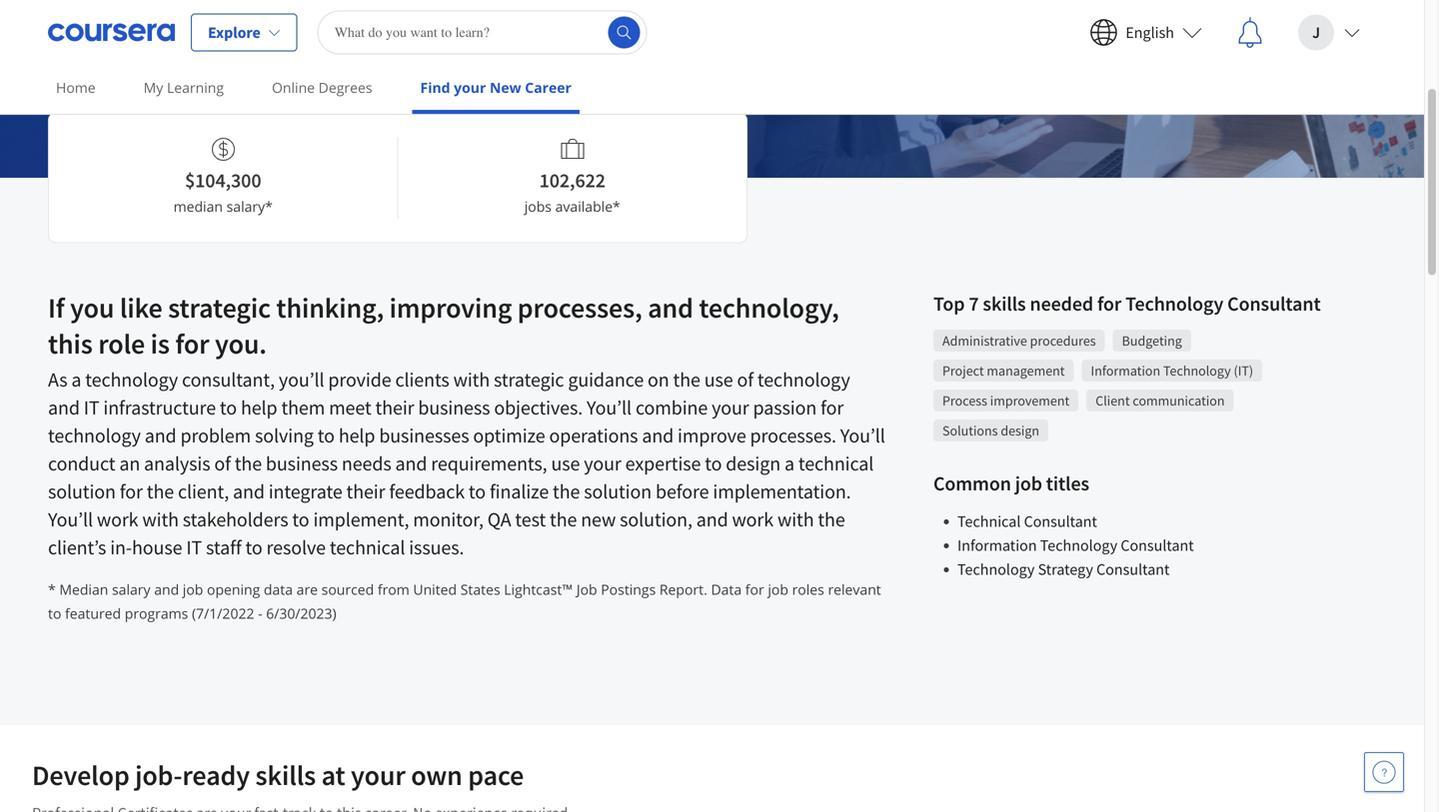 Task type: vqa. For each thing, say whether or not it's contained in the screenshot.
Go To Next Page image
no



Task type: describe. For each thing, give the bounding box(es) containing it.
available
[[556, 197, 613, 216]]

1 vertical spatial their
[[347, 479, 385, 504]]

degrees
[[319, 78, 373, 97]]

stakeholders
[[183, 507, 289, 532]]

top
[[934, 291, 965, 316]]

project
[[943, 362, 985, 380]]

procedures
[[1031, 332, 1097, 350]]

online degrees link
[[264, 65, 381, 110]]

technology up budgeting
[[1126, 291, 1224, 316]]

0 horizontal spatial business
[[266, 451, 338, 476]]

and inside * median salary and job opening data are sourced from united states lightcast™ job postings report. data for job roles relevant to featured programs (7/1/2022 - 6/30/2023)
[[154, 580, 179, 599]]

(it)
[[1234, 362, 1254, 380]]

you'll
[[279, 367, 324, 392]]

and down before
[[697, 507, 729, 532]]

qa
[[488, 507, 512, 532]]

1 horizontal spatial pace
[[468, 758, 524, 793]]

coursera image
[[48, 16, 175, 48]]

conduct
[[48, 451, 115, 476]]

from
[[378, 580, 410, 599]]

2 horizontal spatial with
[[778, 507, 814, 532]]

provide
[[328, 367, 392, 392]]

analysis
[[144, 451, 210, 476]]

english button
[[1074, 0, 1219, 64]]

operations
[[549, 423, 638, 448]]

online degrees
[[272, 78, 373, 97]]

information technology (it)
[[1092, 362, 1254, 380]]

0 vertical spatial strategic
[[168, 290, 271, 325]]

data
[[264, 580, 293, 599]]

home
[[56, 78, 96, 97]]

2 horizontal spatial job
[[1016, 471, 1043, 496]]

and down businesses
[[396, 451, 427, 476]]

client communication
[[1096, 392, 1225, 410]]

0 vertical spatial their
[[376, 395, 414, 420]]

experience
[[339, 51, 405, 69]]

* median salary and job opening data are sourced from united states lightcast™ job postings report. data for job roles relevant to featured programs (7/1/2022 - 6/30/2023)
[[48, 580, 882, 623]]

0 horizontal spatial job
[[183, 580, 203, 599]]

roles
[[793, 580, 825, 599]]

1 vertical spatial you'll
[[841, 423, 886, 448]]

find
[[421, 78, 451, 97]]

the right test on the left of page
[[550, 507, 577, 532]]

0 horizontal spatial a
[[71, 367, 81, 392]]

jobs
[[525, 197, 552, 216]]

processes,
[[518, 290, 643, 325]]

1 work from the left
[[97, 507, 138, 532]]

ready
[[182, 758, 250, 793]]

0 horizontal spatial pace
[[267, 51, 295, 69]]

strategy
[[1039, 560, 1094, 580]]

united
[[413, 580, 457, 599]]

and up on
[[648, 290, 694, 325]]

role
[[98, 326, 145, 361]]

0 vertical spatial own
[[238, 51, 264, 69]]

j
[[1313, 22, 1321, 42]]

102,622
[[540, 168, 606, 193]]

1 horizontal spatial with
[[454, 367, 490, 392]]

my learning link
[[136, 65, 232, 110]]

implement,
[[313, 507, 409, 532]]

1 horizontal spatial job
[[768, 580, 789, 599]]

and up stakeholders
[[233, 479, 265, 504]]

$104,300
[[185, 168, 262, 193]]

implementation.
[[713, 479, 852, 504]]

technology down "role" in the top of the page
[[85, 367, 178, 392]]

infrastructure
[[103, 395, 216, 420]]

management
[[987, 362, 1066, 380]]

online
[[272, 78, 315, 97]]

develop job-ready skills at your own pace
[[32, 758, 524, 793]]

1 horizontal spatial information
[[1092, 362, 1161, 380]]

the right on
[[674, 367, 701, 392]]

in-
[[110, 535, 132, 560]]

to right the staff
[[245, 535, 263, 560]]

titles
[[1047, 471, 1090, 496]]

finalize
[[490, 479, 549, 504]]

2 work from the left
[[732, 507, 774, 532]]

for down an
[[120, 479, 143, 504]]

technical
[[958, 512, 1021, 532]]

optimize
[[473, 423, 546, 448]]

an
[[119, 451, 140, 476]]

technology up passion
[[758, 367, 851, 392]]

new
[[490, 78, 522, 97]]

1 horizontal spatial use
[[705, 367, 734, 392]]

1 solution from the left
[[48, 479, 116, 504]]

career
[[525, 78, 572, 97]]

lightcast™
[[504, 580, 573, 599]]

states
[[461, 580, 501, 599]]

0 vertical spatial it
[[84, 395, 99, 420]]

the down analysis
[[147, 479, 174, 504]]

technology up communication
[[1164, 362, 1232, 380]]

on
[[648, 367, 670, 392]]

and down as
[[48, 395, 80, 420]]

job-
[[135, 758, 182, 793]]

technology down "technical"
[[958, 560, 1035, 580]]

design inside if you like strategic thinking, improving processes, and technology, this role is for you. as a technology consultant, you'll provide clients with strategic guidance on the use of technology and it infrastructure to help them meet their business objectives. you'll combine your passion for technology and problem solving to help businesses optimize operations and improve processes. you'll conduct an analysis of the business needs and requirements, use your expertise to design a technical solution for the client, and integrate their feedback to finalize the solution before implementation. you'll work with stakeholders to implement, monitor, qa test the new solution, and work with the client's in-house it staff to resolve technical issues.
[[726, 451, 781, 476]]

to down consultant, at the left top of the page
[[220, 395, 237, 420]]

improvement
[[991, 392, 1070, 410]]

top 7 skills needed for technology consultant
[[934, 291, 1322, 316]]

7
[[969, 291, 979, 316]]

problem
[[180, 423, 251, 448]]

no
[[319, 51, 336, 69]]

j button
[[1283, 0, 1377, 64]]

0 vertical spatial design
[[1001, 422, 1040, 440]]

1 vertical spatial a
[[785, 451, 795, 476]]

to down integrate
[[292, 507, 310, 532]]

needed
[[1030, 291, 1094, 316]]

guidance
[[568, 367, 644, 392]]

median
[[174, 197, 223, 216]]

help center image
[[1373, 761, 1397, 785]]

common
[[934, 471, 1012, 496]]

thinking,
[[276, 290, 384, 325]]

staff
[[206, 535, 242, 560]]

develop
[[32, 758, 130, 793]]

0 horizontal spatial use
[[551, 451, 580, 476]]

budgeting
[[1123, 332, 1183, 350]]

expertise
[[626, 451, 701, 476]]

for right needed
[[1098, 291, 1122, 316]]

1 horizontal spatial business
[[418, 395, 490, 420]]

0 horizontal spatial help
[[241, 395, 278, 420]]

learning
[[167, 78, 224, 97]]

home link
[[48, 65, 104, 110]]



Task type: locate. For each thing, give the bounding box(es) containing it.
* right 'jobs'
[[613, 197, 621, 216]]

0 vertical spatial business
[[418, 395, 490, 420]]

a
[[71, 367, 81, 392], [785, 451, 795, 476]]

their down needs
[[347, 479, 385, 504]]

1 horizontal spatial it
[[186, 535, 202, 560]]

explore button
[[191, 13, 298, 51]]

like
[[120, 290, 163, 325]]

for inside * median salary and job opening data are sourced from united states lightcast™ job postings report. data for job roles relevant to featured programs (7/1/2022 - 6/30/2023)
[[746, 580, 765, 599]]

administrative procedures
[[943, 332, 1097, 350]]

client
[[1096, 392, 1131, 410]]

1 vertical spatial use
[[551, 451, 580, 476]]

if
[[48, 290, 65, 325]]

help down meet
[[339, 423, 375, 448]]

0 vertical spatial at
[[192, 51, 204, 69]]

business up integrate
[[266, 451, 338, 476]]

improve
[[678, 423, 747, 448]]

the down problem
[[235, 451, 262, 476]]

opening
[[207, 580, 260, 599]]

0 horizontal spatial work
[[97, 507, 138, 532]]

* for 102,622
[[613, 197, 621, 216]]

$104,300 median salary *
[[174, 168, 273, 216]]

strategic up you.
[[168, 290, 271, 325]]

2 vertical spatial you'll
[[48, 507, 93, 532]]

you'll
[[587, 395, 632, 420], [841, 423, 886, 448], [48, 507, 93, 532]]

0 vertical spatial pace
[[267, 51, 295, 69]]

and down infrastructure
[[145, 423, 177, 448]]

* inside 102,622 jobs available *
[[613, 197, 621, 216]]

salary up "programs"
[[112, 580, 151, 599]]

information down "technical"
[[958, 536, 1038, 556]]

strategic
[[168, 290, 271, 325], [494, 367, 564, 392]]

use
[[705, 367, 734, 392], [551, 451, 580, 476]]

to down median
[[48, 604, 61, 623]]

salary for $104,300
[[227, 197, 265, 216]]

1 vertical spatial own
[[411, 758, 463, 793]]

of up passion
[[737, 367, 754, 392]]

to down them
[[318, 423, 335, 448]]

to down improve
[[705, 451, 722, 476]]

find your new career link
[[413, 65, 580, 114]]

passion
[[753, 395, 817, 420]]

0 vertical spatial salary
[[227, 197, 265, 216]]

with up house
[[142, 507, 179, 532]]

information inside technical consultant information technology consultant technology strategy consultant
[[958, 536, 1038, 556]]

a right as
[[71, 367, 81, 392]]

0 horizontal spatial skills
[[255, 758, 316, 793]]

english
[[1126, 22, 1175, 42]]

information up the client on the right
[[1092, 362, 1161, 380]]

technology up the 'strategy'
[[1041, 536, 1118, 556]]

salary for *
[[112, 580, 151, 599]]

job left roles
[[768, 580, 789, 599]]

needs
[[342, 451, 392, 476]]

business up businesses
[[418, 395, 490, 420]]

1 horizontal spatial help
[[339, 423, 375, 448]]

you'll right "processes."
[[841, 423, 886, 448]]

before
[[656, 479, 709, 504]]

1 vertical spatial of
[[214, 451, 231, 476]]

What do you want to learn? text field
[[318, 10, 648, 54]]

* inside $104,300 median salary *
[[265, 197, 273, 216]]

1 vertical spatial technical
[[330, 535, 405, 560]]

1 vertical spatial strategic
[[494, 367, 564, 392]]

required
[[408, 51, 460, 69]]

no experience required
[[319, 51, 460, 69]]

the down implementation.
[[818, 507, 846, 532]]

0 horizontal spatial at
[[192, 51, 204, 69]]

report.
[[660, 580, 708, 599]]

solution up the new
[[584, 479, 652, 504]]

for right data at the bottom of page
[[746, 580, 765, 599]]

0 vertical spatial a
[[71, 367, 81, 392]]

use up 'combine'
[[705, 367, 734, 392]]

consultant,
[[182, 367, 275, 392]]

2 horizontal spatial you'll
[[841, 423, 886, 448]]

0 vertical spatial use
[[705, 367, 734, 392]]

help up solving
[[241, 395, 278, 420]]

1 horizontal spatial own
[[411, 758, 463, 793]]

None search field
[[318, 10, 648, 54]]

1 vertical spatial help
[[339, 423, 375, 448]]

with down implementation.
[[778, 507, 814, 532]]

is
[[151, 326, 170, 361]]

and up "programs"
[[154, 580, 179, 599]]

technology up the "conduct"
[[48, 423, 141, 448]]

my
[[144, 78, 163, 97]]

0 vertical spatial technical
[[799, 451, 874, 476]]

my learning
[[144, 78, 224, 97]]

2 solution from the left
[[584, 479, 652, 504]]

this
[[48, 326, 93, 361]]

help
[[241, 395, 278, 420], [339, 423, 375, 448]]

you.
[[215, 326, 267, 361]]

strategic up objectives.
[[494, 367, 564, 392]]

6/30/2023)
[[266, 604, 337, 623]]

0 horizontal spatial technical
[[330, 535, 405, 560]]

process
[[943, 392, 988, 410]]

design up implementation.
[[726, 451, 781, 476]]

technical
[[799, 451, 874, 476], [330, 535, 405, 560]]

salary inside * median salary and job opening data are sourced from united states lightcast™ job postings report. data for job roles relevant to featured programs (7/1/2022 - 6/30/2023)
[[112, 580, 151, 599]]

job
[[1016, 471, 1043, 496], [183, 580, 203, 599], [768, 580, 789, 599]]

a down "processes."
[[785, 451, 795, 476]]

1 horizontal spatial technical
[[799, 451, 874, 476]]

0 vertical spatial information
[[1092, 362, 1161, 380]]

2 horizontal spatial *
[[613, 197, 621, 216]]

to inside * median salary and job opening data are sourced from united states lightcast™ job postings report. data for job roles relevant to featured programs (7/1/2022 - 6/30/2023)
[[48, 604, 61, 623]]

client's
[[48, 535, 106, 560]]

administrative
[[943, 332, 1028, 350]]

* inside * median salary and job opening data are sourced from united states lightcast™ job postings report. data for job roles relevant to featured programs (7/1/2022 - 6/30/2023)
[[48, 580, 56, 599]]

0 vertical spatial of
[[737, 367, 754, 392]]

job left titles
[[1016, 471, 1043, 496]]

you'll down guidance
[[587, 395, 632, 420]]

the right finalize
[[553, 479, 580, 504]]

0 horizontal spatial strategic
[[168, 290, 271, 325]]

0 horizontal spatial *
[[48, 580, 56, 599]]

salary down $104,300
[[227, 197, 265, 216]]

feedback
[[389, 479, 465, 504]]

if you like strategic thinking, improving processes, and technology, this role is for you. as a technology consultant, you'll provide clients with strategic guidance on the use of technology and it infrastructure to help them meet their business objectives. you'll combine your passion for technology and problem solving to help businesses optimize operations and improve processes. you'll conduct an analysis of the business needs and requirements, use your expertise to design a technical solution for the client, and integrate their feedback to finalize the solution before implementation. you'll work with stakeholders to implement, monitor, qa test the new solution, and work with the client's in-house it staff to resolve technical issues.
[[48, 290, 886, 560]]

explore
[[208, 22, 261, 42]]

1 vertical spatial at
[[322, 758, 346, 793]]

for
[[1098, 291, 1122, 316], [175, 326, 209, 361], [821, 395, 844, 420], [120, 479, 143, 504], [746, 580, 765, 599]]

learn at your own pace
[[155, 51, 295, 69]]

processes.
[[751, 423, 837, 448]]

with right clients
[[454, 367, 490, 392]]

1 vertical spatial business
[[266, 451, 338, 476]]

you'll up client's
[[48, 507, 93, 532]]

work
[[97, 507, 138, 532], [732, 507, 774, 532]]

use down "operations"
[[551, 451, 580, 476]]

data
[[711, 580, 742, 599]]

job up (7/1/2022
[[183, 580, 203, 599]]

resolve
[[266, 535, 326, 560]]

1 horizontal spatial design
[[1001, 422, 1040, 440]]

solution,
[[620, 507, 693, 532]]

integrate
[[269, 479, 343, 504]]

programs
[[125, 604, 188, 623]]

102,622 jobs available *
[[525, 168, 621, 216]]

1 horizontal spatial at
[[322, 758, 346, 793]]

1 vertical spatial it
[[186, 535, 202, 560]]

1 horizontal spatial solution
[[584, 479, 652, 504]]

1 horizontal spatial *
[[265, 197, 273, 216]]

you
[[70, 290, 114, 325]]

it up the "conduct"
[[84, 395, 99, 420]]

design
[[1001, 422, 1040, 440], [726, 451, 781, 476]]

of down problem
[[214, 451, 231, 476]]

1 horizontal spatial skills
[[983, 291, 1027, 316]]

for right is
[[175, 326, 209, 361]]

solutions
[[943, 422, 999, 440]]

1 horizontal spatial of
[[737, 367, 754, 392]]

0 horizontal spatial of
[[214, 451, 231, 476]]

0 horizontal spatial solution
[[48, 479, 116, 504]]

design down improvement
[[1001, 422, 1040, 440]]

postings
[[601, 580, 656, 599]]

meet
[[329, 395, 372, 420]]

and up expertise
[[642, 423, 674, 448]]

0 vertical spatial skills
[[983, 291, 1027, 316]]

as
[[48, 367, 68, 392]]

0 horizontal spatial design
[[726, 451, 781, 476]]

clients
[[395, 367, 450, 392]]

featured
[[65, 604, 121, 623]]

1 vertical spatial pace
[[468, 758, 524, 793]]

combine
[[636, 395, 708, 420]]

1 horizontal spatial a
[[785, 451, 795, 476]]

technical down "processes."
[[799, 451, 874, 476]]

solution down the "conduct"
[[48, 479, 116, 504]]

it
[[84, 395, 99, 420], [186, 535, 202, 560]]

it left the staff
[[186, 535, 202, 560]]

1 vertical spatial information
[[958, 536, 1038, 556]]

salary inside $104,300 median salary *
[[227, 197, 265, 216]]

find your new career
[[421, 78, 572, 97]]

median
[[59, 580, 108, 599]]

* right median
[[265, 197, 273, 216]]

-
[[258, 604, 263, 623]]

* left median
[[48, 580, 56, 599]]

0 horizontal spatial it
[[84, 395, 99, 420]]

consultant
[[1228, 291, 1322, 316], [1025, 512, 1098, 532], [1121, 536, 1195, 556], [1097, 560, 1170, 580]]

the
[[674, 367, 701, 392], [235, 451, 262, 476], [147, 479, 174, 504], [553, 479, 580, 504], [550, 507, 577, 532], [818, 507, 846, 532]]

0 horizontal spatial information
[[958, 536, 1038, 556]]

with
[[454, 367, 490, 392], [142, 507, 179, 532], [778, 507, 814, 532]]

0 horizontal spatial own
[[238, 51, 264, 69]]

*
[[265, 197, 273, 216], [613, 197, 621, 216], [48, 580, 56, 599]]

1 horizontal spatial strategic
[[494, 367, 564, 392]]

objectives.
[[494, 395, 583, 420]]

of
[[737, 367, 754, 392], [214, 451, 231, 476]]

communication
[[1133, 392, 1225, 410]]

1 horizontal spatial work
[[732, 507, 774, 532]]

skills right ready
[[255, 758, 316, 793]]

1 horizontal spatial salary
[[227, 197, 265, 216]]

sourced
[[322, 580, 374, 599]]

1 horizontal spatial you'll
[[587, 395, 632, 420]]

for right passion
[[821, 395, 844, 420]]

0 horizontal spatial salary
[[112, 580, 151, 599]]

0 horizontal spatial with
[[142, 507, 179, 532]]

1 vertical spatial design
[[726, 451, 781, 476]]

work up in-
[[97, 507, 138, 532]]

0 vertical spatial help
[[241, 395, 278, 420]]

1 vertical spatial salary
[[112, 580, 151, 599]]

test
[[515, 507, 546, 532]]

business
[[418, 395, 490, 420], [266, 451, 338, 476]]

technical down "implement,"
[[330, 535, 405, 560]]

* for $104,300
[[265, 197, 273, 216]]

solutions design
[[943, 422, 1040, 440]]

1 vertical spatial skills
[[255, 758, 316, 793]]

their down clients
[[376, 395, 414, 420]]

house
[[132, 535, 182, 560]]

work down implementation.
[[732, 507, 774, 532]]

0 vertical spatial you'll
[[587, 395, 632, 420]]

0 horizontal spatial you'll
[[48, 507, 93, 532]]

pace
[[267, 51, 295, 69], [468, 758, 524, 793]]

solving
[[255, 423, 314, 448]]

salary
[[227, 197, 265, 216], [112, 580, 151, 599]]

to down requirements,
[[469, 479, 486, 504]]

skills right 7
[[983, 291, 1027, 316]]



